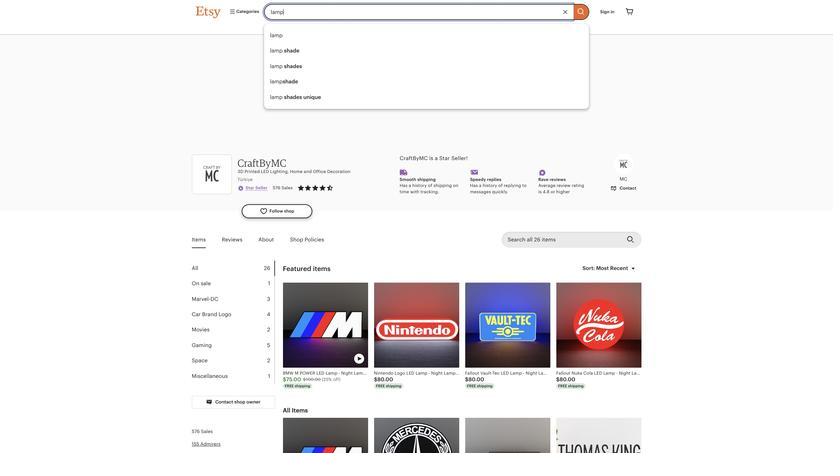Task type: describe. For each thing, give the bounding box(es) containing it.
all items
[[283, 408, 308, 415]]

fallout nuka cola led lamp - night lamp, made by 3d printer, table top or wall mountable image
[[557, 283, 642, 368]]

1 vertical spatial shade
[[283, 79, 298, 85]]

featured items
[[283, 266, 331, 273]]

2 bmw m power led lamp - night lamp, made by 3d printer, table top or wall mountable image from the top
[[283, 419, 368, 454]]

3d
[[238, 169, 244, 174]]

100.00
[[306, 378, 321, 383]]

speedy replies has a history of replying to messages quickly.
[[470, 177, 527, 195]]

miscellaneous
[[192, 374, 228, 380]]

576 sales
[[192, 430, 213, 435]]

2 lamp from the top
[[270, 48, 283, 54]]

0 horizontal spatial is
[[430, 155, 434, 162]]

categories
[[235, 9, 259, 14]]

gaming
[[192, 343, 212, 349]]

sales inside | 576 sales |
[[282, 186, 293, 191]]

star inside button
[[246, 186, 254, 191]]

Search all 26 items text field
[[502, 232, 622, 248]]

sale
[[201, 281, 211, 287]]

or
[[551, 190, 556, 195]]

marvel-dc
[[192, 296, 218, 303]]

shipping inside $ 75.00 $ 100.00 (25% off) free shipping
[[295, 385, 311, 389]]

155 admirers
[[192, 442, 221, 447]]

follow shop
[[270, 209, 294, 214]]

75.00
[[286, 377, 301, 383]]

craftbymc is a star seller!
[[400, 155, 468, 162]]

4 lamp from the top
[[270, 79, 283, 85]]

tab containing marvel-dc
[[192, 292, 274, 307]]

craftbymc for a
[[400, 155, 428, 162]]

history for quickly.
[[483, 184, 498, 189]]

0 vertical spatial items
[[192, 237, 206, 243]]

seller
[[256, 186, 268, 191]]

contact shop owner button
[[192, 397, 275, 409]]

80.00 for nintendo logo led lamp - night lamp, made by 3d printer, table top or wall mountable
[[378, 377, 393, 383]]

26
[[264, 266, 270, 272]]

1 horizontal spatial items
[[292, 408, 308, 415]]

sign in button
[[596, 6, 620, 18]]

80.00 for fallout nuka cola led lamp - night lamp, made by 3d printer, table top or wall mountable image on the bottom
[[560, 377, 576, 383]]

nintendo logo led lamp - night lamp, made by 3d printer, table top or wall mountable image
[[374, 283, 459, 368]]

1 horizontal spatial star
[[440, 155, 450, 162]]

Search for anything text field
[[264, 4, 573, 20]]

tab containing car brand logo
[[192, 307, 274, 323]]

star seller
[[246, 186, 268, 191]]

on sale
[[192, 281, 211, 287]]

messages
[[470, 190, 491, 195]]

contact for contact shop owner
[[215, 400, 233, 405]]

tracking.
[[421, 190, 439, 195]]

items link
[[192, 232, 206, 248]]

average
[[539, 184, 556, 189]]

rave reviews average review rating is 4.8 or higher
[[539, 177, 585, 195]]

office
[[313, 169, 326, 174]]

contact button
[[606, 183, 642, 195]]

led
[[261, 169, 269, 174]]

smooth
[[400, 177, 417, 182]]

free for fallout nuka cola led lamp - night lamp, made by 3d printer, table top or wall mountable image on the bottom
[[559, 385, 568, 389]]

space
[[192, 358, 208, 364]]

reviews link
[[222, 232, 243, 248]]

decoration
[[327, 169, 351, 174]]

reviews
[[222, 237, 243, 243]]

replies
[[487, 177, 502, 182]]

0 horizontal spatial 576
[[192, 430, 200, 435]]

lighting,
[[270, 169, 289, 174]]

shades for shades unique
[[284, 94, 302, 100]]

owner
[[247, 400, 261, 405]]

tab containing gaming
[[192, 338, 274, 354]]

higher
[[557, 190, 570, 195]]

wood desk name plate, name plate for desk, desk nameplate,office desk sign, name plate,graduation gift image
[[557, 419, 642, 454]]

has for has a history of shipping on time with tracking.
[[400, 184, 408, 189]]

1 for miscellaneous
[[268, 374, 270, 380]]

tab containing miscellaneous
[[192, 369, 274, 385]]

1 bmw m power led lamp - night lamp, made by 3d printer, table top or wall mountable image from the top
[[283, 283, 368, 368]]

a for smooth shipping
[[409, 184, 411, 189]]

categories button
[[224, 6, 262, 18]]

banner containing lamp
[[184, 0, 650, 109]]

5
[[267, 343, 270, 349]]

of for replying
[[499, 184, 503, 189]]

mercedes benz logo led lamp - night lamp, made by 3d printer, rgb(changeable color), usb powered, table top or wall mountable image
[[374, 419, 459, 454]]

follow
[[270, 209, 283, 214]]

mc link
[[606, 154, 642, 183]]

on
[[453, 184, 459, 189]]

car brand logo
[[192, 312, 232, 318]]

shop policies link
[[290, 232, 324, 248]]

recent
[[611, 266, 629, 272]]

craftbymc 3d printed led lighting, home and office decoration
[[238, 157, 351, 174]]

sort:
[[583, 266, 595, 272]]

1 vertical spatial sales
[[201, 430, 213, 435]]

featured
[[283, 266, 312, 273]]

quickly.
[[492, 190, 509, 195]]

free inside $ 75.00 $ 100.00 (25% off) free shipping
[[285, 385, 294, 389]]

home
[[290, 169, 303, 174]]

| inside | 576 sales |
[[295, 186, 296, 191]]

seller!
[[452, 155, 468, 162]]

off)
[[333, 378, 341, 383]]

review
[[557, 184, 571, 189]]

tab containing movies
[[192, 323, 274, 338]]

$ for fallout nuka cola led lamp - night lamp, made by 3d printer, table top or wall mountable image on the bottom
[[557, 377, 560, 383]]

bmw m power money box, piggy bank image
[[465, 419, 551, 454]]

time
[[400, 190, 409, 195]]

shop for contact
[[234, 400, 245, 405]]

has for has a history of replying to messages quickly.
[[470, 184, 478, 189]]

tab containing on sale
[[192, 277, 274, 292]]

star_seller image
[[238, 186, 244, 192]]

5 lamp from the top
[[270, 94, 283, 100]]

sort: most recent button
[[579, 261, 642, 277]]

about link
[[259, 232, 274, 248]]

contact shop owner
[[214, 400, 261, 405]]

reviews
[[550, 177, 566, 182]]

star seller button
[[238, 185, 268, 192]]

replying
[[504, 184, 522, 189]]

sign in
[[601, 9, 615, 14]]

155 admirers link
[[192, 442, 221, 447]]



Task type: vqa. For each thing, say whether or not it's contained in the screenshot.


Task type: locate. For each thing, give the bounding box(es) containing it.
star left seller!
[[440, 155, 450, 162]]

fallout vault-tec led lamp - night lamp, made by 3d printer, table top or wall mountable image
[[465, 283, 551, 368]]

3 lamp from the top
[[270, 63, 283, 69]]

0 horizontal spatial has
[[400, 184, 408, 189]]

2 lamp shade from the top
[[270, 79, 298, 85]]

1 vertical spatial contact
[[215, 400, 233, 405]]

1 horizontal spatial craftbymc
[[400, 155, 428, 162]]

shop inside button
[[234, 400, 245, 405]]

all for all items
[[283, 408, 291, 415]]

0 vertical spatial sales
[[282, 186, 293, 191]]

most
[[597, 266, 609, 272]]

star right star_seller icon
[[246, 186, 254, 191]]

1 horizontal spatial is
[[539, 190, 542, 195]]

1 horizontal spatial 80.00
[[469, 377, 485, 383]]

1 horizontal spatial has
[[470, 184, 478, 189]]

all
[[192, 266, 198, 272], [283, 408, 291, 415]]

1 horizontal spatial $ 80.00 free shipping
[[465, 377, 493, 389]]

1 left 75.00 on the left
[[268, 374, 270, 380]]

list box
[[264, 24, 590, 109]]

576 right seller at the top left
[[273, 186, 281, 191]]

3 free from the left
[[467, 385, 476, 389]]

3 tab from the top
[[192, 292, 274, 307]]

contact down mc
[[619, 186, 637, 191]]

movies
[[192, 327, 210, 334]]

1 free from the left
[[285, 385, 294, 389]]

1 lamp shade from the top
[[270, 48, 300, 54]]

2 horizontal spatial a
[[479, 184, 482, 189]]

2 down 5
[[267, 358, 270, 364]]

shop policies
[[290, 237, 324, 243]]

shades
[[284, 63, 302, 69], [284, 94, 302, 100]]

| right seller at the top left
[[270, 185, 271, 191]]

5 tab from the top
[[192, 323, 274, 338]]

0 horizontal spatial $ 80.00 free shipping
[[374, 377, 402, 389]]

history inside the "speedy replies has a history of replying to messages quickly."
[[483, 184, 498, 189]]

0 horizontal spatial sales
[[201, 430, 213, 435]]

1 horizontal spatial sales
[[282, 186, 293, 191]]

0 horizontal spatial of
[[428, 184, 433, 189]]

a left seller!
[[435, 155, 438, 162]]

576 inside | 576 sales |
[[273, 186, 281, 191]]

star
[[440, 155, 450, 162], [246, 186, 254, 191]]

car
[[192, 312, 201, 318]]

history
[[413, 184, 427, 189], [483, 184, 498, 189]]

of for shipping
[[428, 184, 433, 189]]

shop left owner
[[234, 400, 245, 405]]

rave
[[539, 177, 549, 182]]

0 horizontal spatial items
[[192, 237, 206, 243]]

$
[[283, 377, 286, 383], [374, 377, 378, 383], [465, 377, 469, 383], [557, 377, 560, 383], [303, 378, 306, 383]]

craftbymc up smooth
[[400, 155, 428, 162]]

shade up lamp shades
[[284, 48, 300, 54]]

lamp shade up lamp shades
[[270, 48, 300, 54]]

0 horizontal spatial a
[[409, 184, 411, 189]]

none search field inside banner
[[264, 4, 590, 109]]

1 vertical spatial 2
[[267, 358, 270, 364]]

2 tab from the top
[[192, 277, 274, 292]]

items
[[313, 266, 331, 273]]

4.8
[[543, 190, 550, 195]]

all up on on the left bottom of page
[[192, 266, 198, 272]]

1 horizontal spatial shop
[[284, 209, 294, 214]]

0 horizontal spatial 80.00
[[378, 377, 393, 383]]

0 vertical spatial 576
[[273, 186, 281, 191]]

0 horizontal spatial shop
[[234, 400, 245, 405]]

tab
[[192, 261, 274, 277], [192, 277, 274, 292], [192, 292, 274, 307], [192, 307, 274, 323], [192, 323, 274, 338], [192, 338, 274, 354], [192, 354, 274, 369], [192, 369, 274, 385]]

is left 4.8
[[539, 190, 542, 195]]

follow shop link
[[242, 205, 312, 219]]

on
[[192, 281, 199, 287]]

has inside the "speedy replies has a history of replying to messages quickly."
[[470, 184, 478, 189]]

1 up 3
[[268, 281, 270, 287]]

2 2 from the top
[[267, 358, 270, 364]]

$ for nintendo logo led lamp - night lamp, made by 3d printer, table top or wall mountable
[[374, 377, 378, 383]]

lamp
[[270, 32, 283, 39], [270, 48, 283, 54], [270, 63, 283, 69], [270, 79, 283, 85], [270, 94, 283, 100]]

2 horizontal spatial $ 80.00 free shipping
[[557, 377, 584, 389]]

free
[[285, 385, 294, 389], [376, 385, 385, 389], [467, 385, 476, 389], [559, 385, 568, 389]]

0 vertical spatial all
[[192, 266, 198, 272]]

lamp shade down lamp shades
[[270, 79, 298, 85]]

and
[[304, 169, 312, 174]]

sales
[[282, 186, 293, 191], [201, 430, 213, 435]]

2 $ 80.00 free shipping from the left
[[465, 377, 493, 389]]

shop for follow
[[284, 209, 294, 214]]

1 1 from the top
[[268, 281, 270, 287]]

logo
[[219, 312, 232, 318]]

1 tab from the top
[[192, 261, 274, 277]]

1 horizontal spatial contact
[[619, 186, 637, 191]]

0 vertical spatial 1
[[268, 281, 270, 287]]

history down the replies
[[483, 184, 498, 189]]

3 $ 80.00 free shipping from the left
[[557, 377, 584, 389]]

1 has from the left
[[400, 184, 408, 189]]

1 vertical spatial 1
[[268, 374, 270, 380]]

2 for space
[[267, 358, 270, 364]]

2 has from the left
[[470, 184, 478, 189]]

0 vertical spatial star
[[440, 155, 450, 162]]

a inside the smooth shipping has a history of shipping on time with tracking.
[[409, 184, 411, 189]]

history up with
[[413, 184, 427, 189]]

has inside the smooth shipping has a history of shipping on time with tracking.
[[400, 184, 408, 189]]

has down speedy
[[470, 184, 478, 189]]

shades left unique
[[284, 94, 302, 100]]

sales down lighting,
[[282, 186, 293, 191]]

0 horizontal spatial all
[[192, 266, 198, 272]]

of inside the smooth shipping has a history of shipping on time with tracking.
[[428, 184, 433, 189]]

3
[[267, 296, 270, 303]]

1 lamp from the top
[[270, 32, 283, 39]]

shade down lamp shades
[[283, 79, 298, 85]]

craftbymc
[[400, 155, 428, 162], [238, 157, 287, 169]]

shipping
[[418, 177, 436, 182], [434, 184, 452, 189], [295, 385, 311, 389], [386, 385, 402, 389], [477, 385, 493, 389], [568, 385, 584, 389]]

0 horizontal spatial contact
[[215, 400, 233, 405]]

türkiye
[[238, 177, 253, 182]]

1 vertical spatial is
[[539, 190, 542, 195]]

is inside rave reviews average review rating is 4.8 or higher
[[539, 190, 542, 195]]

all inside tab
[[192, 266, 198, 272]]

shades for shades
[[284, 63, 302, 69]]

craftbymc up led at the left of the page
[[238, 157, 287, 169]]

0 vertical spatial bmw m power led lamp - night lamp, made by 3d printer, table top or wall mountable image
[[283, 283, 368, 368]]

$ 80.00 free shipping
[[374, 377, 402, 389], [465, 377, 493, 389], [557, 377, 584, 389]]

1 shades from the top
[[284, 63, 302, 69]]

none search field containing lamp
[[264, 4, 590, 109]]

tab containing all
[[192, 261, 274, 277]]

2 | from the left
[[295, 186, 296, 191]]

$ for the fallout vault-tec led lamp - night lamp, made by 3d printer, table top or wall mountable image
[[465, 377, 469, 383]]

80.00
[[378, 377, 393, 383], [469, 377, 485, 383], [560, 377, 576, 383]]

7 tab from the top
[[192, 354, 274, 369]]

smooth shipping has a history of shipping on time with tracking.
[[400, 177, 459, 195]]

craftbymc inside craftbymc 3d printed led lighting, home and office decoration
[[238, 157, 287, 169]]

mc
[[620, 177, 628, 182]]

contact inside contact button
[[619, 186, 637, 191]]

history inside the smooth shipping has a history of shipping on time with tracking.
[[413, 184, 427, 189]]

1 horizontal spatial all
[[283, 408, 291, 415]]

list box containing lamp
[[264, 24, 590, 109]]

0 vertical spatial contact
[[619, 186, 637, 191]]

(25%
[[322, 378, 332, 383]]

4 free from the left
[[559, 385, 568, 389]]

rating
[[572, 184, 585, 189]]

1 vertical spatial shop
[[234, 400, 245, 405]]

of up the quickly. at right
[[499, 184, 503, 189]]

with
[[411, 190, 420, 195]]

a for speedy replies
[[479, 184, 482, 189]]

0 vertical spatial shades
[[284, 63, 302, 69]]

1 vertical spatial all
[[283, 408, 291, 415]]

2 1 from the top
[[268, 374, 270, 380]]

80.00 for the fallout vault-tec led lamp - night lamp, made by 3d printer, table top or wall mountable image
[[469, 377, 485, 383]]

of inside the "speedy replies has a history of replying to messages quickly."
[[499, 184, 503, 189]]

None search field
[[264, 4, 590, 109]]

a inside the "speedy replies has a history of replying to messages quickly."
[[479, 184, 482, 189]]

to
[[523, 184, 527, 189]]

1 vertical spatial items
[[292, 408, 308, 415]]

speedy
[[470, 177, 486, 182]]

|
[[270, 185, 271, 191], [295, 186, 296, 191]]

shop inside 'link'
[[284, 209, 294, 214]]

1 vertical spatial shades
[[284, 94, 302, 100]]

1 vertical spatial star
[[246, 186, 254, 191]]

a up messages
[[479, 184, 482, 189]]

4
[[267, 312, 270, 318]]

contact for contact
[[619, 186, 637, 191]]

all for all
[[192, 266, 198, 272]]

0 horizontal spatial craftbymc
[[238, 157, 287, 169]]

1 horizontal spatial history
[[483, 184, 498, 189]]

1 vertical spatial 576
[[192, 430, 200, 435]]

1 horizontal spatial |
[[295, 186, 296, 191]]

dc
[[211, 296, 218, 303]]

1 vertical spatial lamp shade
[[270, 79, 298, 85]]

6 tab from the top
[[192, 338, 274, 354]]

bmw m power led lamp - night lamp, made by 3d printer, table top or wall mountable image
[[283, 283, 368, 368], [283, 419, 368, 454]]

576
[[273, 186, 281, 191], [192, 430, 200, 435]]

0 vertical spatial shop
[[284, 209, 294, 214]]

sort: most recent
[[583, 266, 629, 272]]

sign
[[601, 9, 610, 14]]

of up the tracking.
[[428, 184, 433, 189]]

0 vertical spatial is
[[430, 155, 434, 162]]

$ 80.00 free shipping for nintendo logo led lamp - night lamp, made by 3d printer, table top or wall mountable
[[374, 377, 402, 389]]

menu bar
[[184, 20, 650, 35]]

craftbymc for printed
[[238, 157, 287, 169]]

sales up 155 admirers
[[201, 430, 213, 435]]

0 horizontal spatial history
[[413, 184, 427, 189]]

0 vertical spatial shade
[[284, 48, 300, 54]]

in
[[611, 9, 615, 14]]

shop
[[284, 209, 294, 214], [234, 400, 245, 405]]

marvel-
[[192, 296, 211, 303]]

2 80.00 from the left
[[469, 377, 485, 383]]

shop
[[290, 237, 303, 243]]

brand
[[202, 312, 217, 318]]

2 of from the left
[[499, 184, 503, 189]]

contact left owner
[[215, 400, 233, 405]]

admirers
[[201, 442, 221, 447]]

contact inside contact shop owner button
[[215, 400, 233, 405]]

0 vertical spatial lamp shade
[[270, 48, 300, 54]]

4 tab from the top
[[192, 307, 274, 323]]

lamp shades
[[270, 63, 302, 69]]

items
[[192, 237, 206, 243], [292, 408, 308, 415]]

$ 75.00 $ 100.00 (25% off) free shipping
[[283, 377, 341, 389]]

history for with
[[413, 184, 427, 189]]

free for the fallout vault-tec led lamp - night lamp, made by 3d printer, table top or wall mountable image
[[467, 385, 476, 389]]

lamp shade
[[270, 48, 300, 54], [270, 79, 298, 85]]

free for nintendo logo led lamp - night lamp, made by 3d printer, table top or wall mountable
[[376, 385, 385, 389]]

unique
[[304, 94, 321, 100]]

0 horizontal spatial star
[[246, 186, 254, 191]]

shades up lamp shades unique at left
[[284, 63, 302, 69]]

lamp shades unique
[[270, 94, 321, 100]]

1 for on sale
[[268, 281, 270, 287]]

| down home on the top of the page
[[295, 186, 296, 191]]

1 horizontal spatial 576
[[273, 186, 281, 191]]

tab containing space
[[192, 354, 274, 369]]

$ 80.00 free shipping for the fallout vault-tec led lamp - night lamp, made by 3d printer, table top or wall mountable image
[[465, 377, 493, 389]]

1 2 from the top
[[267, 327, 270, 334]]

576 up '155'
[[192, 430, 200, 435]]

2 up 5
[[267, 327, 270, 334]]

0 horizontal spatial |
[[270, 185, 271, 191]]

banner
[[184, 0, 650, 109]]

is up the smooth shipping has a history of shipping on time with tracking.
[[430, 155, 434, 162]]

$ 80.00 free shipping for fallout nuka cola led lamp - night lamp, made by 3d printer, table top or wall mountable image on the bottom
[[557, 377, 584, 389]]

shade
[[284, 48, 300, 54], [283, 79, 298, 85]]

a down smooth
[[409, 184, 411, 189]]

| 576 sales |
[[270, 185, 296, 191]]

1 80.00 from the left
[[378, 377, 393, 383]]

mc image
[[614, 154, 634, 174]]

1 vertical spatial bmw m power led lamp - night lamp, made by 3d printer, table top or wall mountable image
[[283, 419, 368, 454]]

printed
[[245, 169, 260, 174]]

2 shades from the top
[[284, 94, 302, 100]]

about
[[259, 237, 274, 243]]

1 horizontal spatial of
[[499, 184, 503, 189]]

2 horizontal spatial 80.00
[[560, 377, 576, 383]]

1 horizontal spatial a
[[435, 155, 438, 162]]

1 history from the left
[[413, 184, 427, 189]]

policies
[[305, 237, 324, 243]]

1 $ 80.00 free shipping from the left
[[374, 377, 402, 389]]

1 of from the left
[[428, 184, 433, 189]]

all down 75.00 on the left
[[283, 408, 291, 415]]

2 free from the left
[[376, 385, 385, 389]]

has up the time
[[400, 184, 408, 189]]

sections tab list
[[192, 261, 275, 385]]

8 tab from the top
[[192, 369, 274, 385]]

of
[[428, 184, 433, 189], [499, 184, 503, 189]]

2 history from the left
[[483, 184, 498, 189]]

shop right follow
[[284, 209, 294, 214]]

155
[[192, 442, 199, 447]]

3 80.00 from the left
[[560, 377, 576, 383]]

2 for movies
[[267, 327, 270, 334]]

1 | from the left
[[270, 185, 271, 191]]

0 vertical spatial 2
[[267, 327, 270, 334]]

1
[[268, 281, 270, 287], [268, 374, 270, 380]]

has
[[400, 184, 408, 189], [470, 184, 478, 189]]



